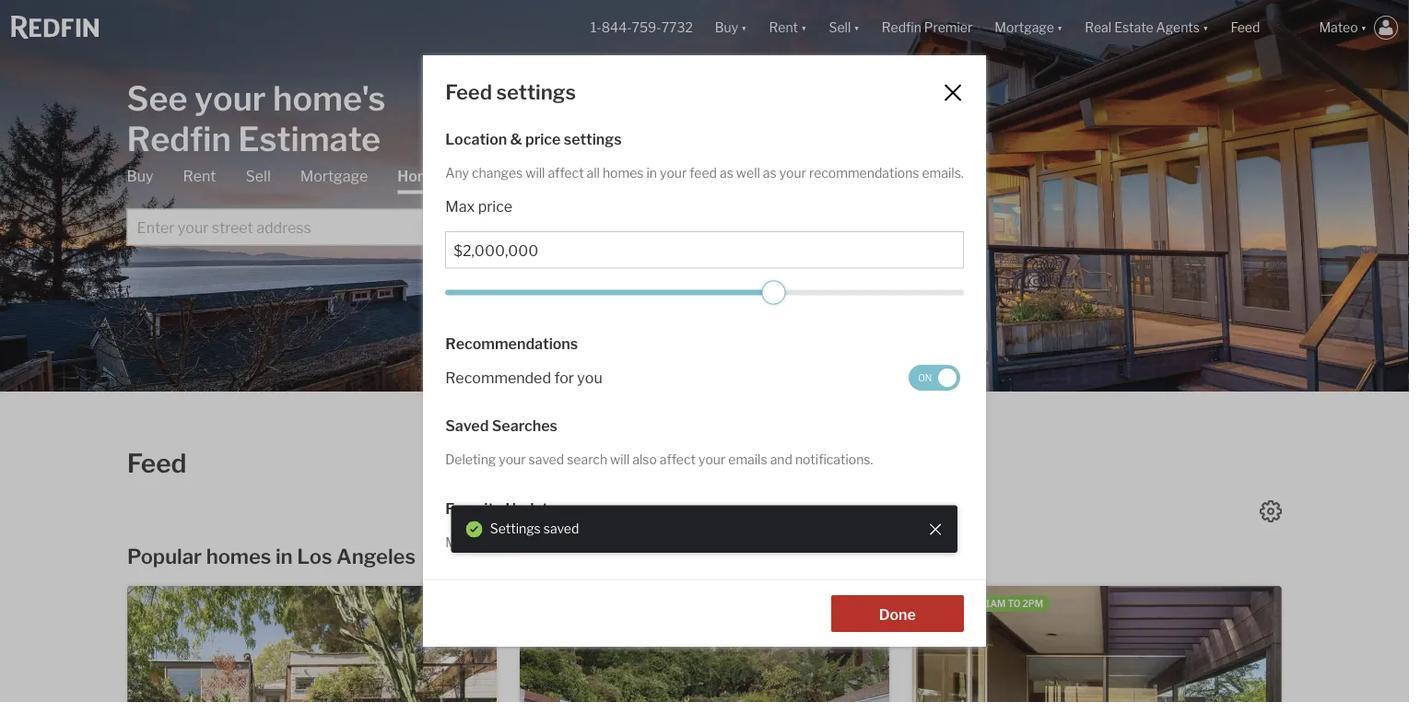 Task type: describe. For each thing, give the bounding box(es) containing it.
manage
[[446, 535, 494, 550]]

angeles
[[337, 545, 416, 569]]

emails.
[[923, 165, 964, 181]]

premier
[[925, 20, 973, 35]]

los
[[297, 545, 332, 569]]

emails
[[729, 452, 768, 468]]

settings
[[490, 522, 541, 537]]

saved searches
[[446, 417, 558, 435]]

open thu, 11am to 2pm
[[929, 598, 1044, 610]]

photo of 2605 laurel pass, los angeles, ca 90046 image
[[520, 586, 890, 703]]

favorite updates
[[446, 500, 565, 518]]

manage your favorites or edit your
[[446, 535, 651, 550]]

recommendations
[[446, 335, 578, 353]]

1 as from the left
[[720, 165, 734, 181]]

feed
[[690, 165, 717, 181]]

for
[[555, 369, 574, 387]]

1 vertical spatial in
[[276, 545, 293, 569]]

your right edit
[[624, 535, 651, 550]]

home estimate link
[[398, 166, 506, 194]]

redfin inside button
[[882, 20, 922, 35]]

popular homes in los angeles
[[127, 545, 416, 569]]

rent link
[[183, 166, 216, 187]]

home
[[398, 167, 440, 185]]

rent
[[183, 167, 216, 185]]

location
[[446, 130, 507, 148]]

home estimate
[[398, 167, 506, 185]]

recommendations
[[810, 165, 920, 181]]

any
[[446, 165, 469, 181]]

1 horizontal spatial homes
[[603, 165, 644, 181]]

redfin premier button
[[871, 0, 984, 55]]

mortgage link
[[300, 166, 368, 187]]

&
[[510, 130, 523, 148]]

1 vertical spatial price
[[478, 197, 513, 215]]

searches
[[492, 417, 558, 435]]

sell link
[[246, 166, 271, 187]]

0 vertical spatial saved
[[529, 452, 564, 468]]

done
[[880, 606, 916, 624]]

you
[[578, 369, 603, 387]]

favorites link
[[524, 535, 583, 550]]

1 horizontal spatial in
[[647, 165, 658, 181]]

2 vertical spatial feed
[[127, 448, 187, 480]]

sell
[[246, 167, 271, 185]]

Max price input text field
[[454, 242, 956, 260]]

feed settings
[[446, 80, 576, 105]]

feed button
[[1220, 0, 1309, 55]]

1 vertical spatial settings
[[564, 130, 622, 148]]

search
[[567, 452, 608, 468]]

saved
[[446, 417, 489, 435]]

well
[[737, 165, 761, 181]]



Task type: locate. For each thing, give the bounding box(es) containing it.
redfin left premier
[[882, 20, 922, 35]]

thu,
[[958, 598, 980, 610]]

favorites
[[527, 535, 580, 550]]

0 horizontal spatial will
[[526, 165, 545, 181]]

1 horizontal spatial as
[[763, 165, 777, 181]]

feed for feed settings
[[446, 80, 492, 105]]

1 vertical spatial will
[[611, 452, 630, 468]]

1-844-759-7732 link
[[591, 20, 693, 35]]

saved inside section
[[544, 522, 579, 537]]

0 horizontal spatial homes
[[206, 545, 271, 569]]

homes
[[603, 165, 644, 181], [206, 545, 271, 569]]

1 vertical spatial saved
[[544, 522, 579, 537]]

0 vertical spatial estimate
[[238, 118, 381, 159]]

saved
[[529, 452, 564, 468], [544, 522, 579, 537]]

estimate
[[238, 118, 381, 159], [443, 167, 506, 185]]

homes right the all
[[603, 165, 644, 181]]

1 horizontal spatial will
[[611, 452, 630, 468]]

buy
[[127, 167, 154, 185]]

0 horizontal spatial as
[[720, 165, 734, 181]]

Max price slider range field
[[446, 281, 964, 305]]

your left 'emails'
[[699, 452, 726, 468]]

your right well
[[780, 165, 807, 181]]

7732
[[662, 20, 693, 35]]

your right the see
[[195, 78, 266, 118]]

1 vertical spatial estimate
[[443, 167, 506, 185]]

759-
[[632, 20, 662, 35]]

recommended for you
[[446, 369, 603, 387]]

will down location & price settings
[[526, 165, 545, 181]]

0 vertical spatial settings
[[497, 80, 576, 105]]

settings up the all
[[564, 130, 622, 148]]

0 horizontal spatial redfin
[[127, 118, 231, 159]]

will left also
[[611, 452, 630, 468]]

open
[[929, 598, 956, 610]]

2 as from the left
[[763, 165, 777, 181]]

affect
[[548, 165, 584, 181], [660, 452, 696, 468]]

estimate inside see your home's redfin estimate
[[238, 118, 381, 159]]

popular
[[127, 545, 202, 569]]

buy link
[[127, 166, 154, 187]]

notifications.
[[796, 452, 874, 468]]

done button
[[832, 596, 964, 633]]

0 horizontal spatial affect
[[548, 165, 584, 181]]

home's
[[273, 78, 386, 118]]

photo of 1854 phillips way, los angeles, ca 90042 image
[[128, 586, 497, 703]]

your down favorite updates
[[497, 535, 524, 550]]

0 vertical spatial redfin
[[882, 20, 922, 35]]

feed for feed 'button' on the right of the page
[[1231, 20, 1261, 35]]

updates
[[506, 500, 565, 518]]

tab list
[[127, 166, 634, 246]]

price
[[526, 130, 561, 148], [478, 197, 513, 215]]

changes
[[472, 165, 523, 181]]

see your home's redfin estimate
[[127, 78, 386, 159]]

price down changes
[[478, 197, 513, 215]]

your left feed
[[660, 165, 687, 181]]

recommended
[[446, 369, 551, 387]]

redfin premier
[[882, 20, 973, 35]]

0 horizontal spatial estimate
[[238, 118, 381, 159]]

in left los
[[276, 545, 293, 569]]

homes right popular
[[206, 545, 271, 569]]

saved down searches
[[529, 452, 564, 468]]

feed
[[1231, 20, 1261, 35], [446, 80, 492, 105], [127, 448, 187, 480]]

0 horizontal spatial price
[[478, 197, 513, 215]]

max
[[446, 197, 475, 215]]

affect right also
[[660, 452, 696, 468]]

as
[[720, 165, 734, 181], [763, 165, 777, 181]]

deleting
[[446, 452, 496, 468]]

1 vertical spatial affect
[[660, 452, 696, 468]]

or
[[583, 535, 596, 550]]

settings
[[497, 80, 576, 105], [564, 130, 622, 148]]

redfin
[[882, 20, 922, 35], [127, 118, 231, 159]]

your down saved searches
[[499, 452, 526, 468]]

1 horizontal spatial estimate
[[443, 167, 506, 185]]

settings saved
[[490, 522, 579, 537]]

1 vertical spatial redfin
[[127, 118, 231, 159]]

1 horizontal spatial affect
[[660, 452, 696, 468]]

1 horizontal spatial feed
[[446, 80, 492, 105]]

deleting your saved search will also affect your emails and notifications.
[[446, 452, 874, 468]]

0 horizontal spatial feed
[[127, 448, 187, 480]]

1 vertical spatial feed
[[446, 80, 492, 105]]

1 vertical spatial homes
[[206, 545, 271, 569]]

redfin inside see your home's redfin estimate
[[127, 118, 231, 159]]

to
[[1008, 598, 1021, 610]]

tab list containing buy
[[127, 166, 634, 246]]

0 vertical spatial in
[[647, 165, 658, 181]]

settings saved section
[[452, 506, 958, 553]]

location & price settings
[[446, 130, 622, 148]]

as left well
[[720, 165, 734, 181]]

as right well
[[763, 165, 777, 181]]

1-
[[591, 20, 602, 35]]

0 vertical spatial price
[[526, 130, 561, 148]]

2 horizontal spatial feed
[[1231, 20, 1261, 35]]

844-
[[602, 20, 632, 35]]

Enter your street address search field
[[127, 209, 593, 246]]

favorite
[[446, 500, 503, 518]]

any changes will affect all homes in your feed as well as your recommendations emails.
[[446, 165, 964, 181]]

0 vertical spatial homes
[[603, 165, 644, 181]]

price right &
[[526, 130, 561, 148]]

affect left the all
[[548, 165, 584, 181]]

settings up location & price settings
[[497, 80, 576, 105]]

1-844-759-7732
[[591, 20, 693, 35]]

estimate up 'max price'
[[443, 167, 506, 185]]

0 vertical spatial affect
[[548, 165, 584, 181]]

also
[[633, 452, 657, 468]]

0 horizontal spatial in
[[276, 545, 293, 569]]

max price
[[446, 197, 513, 215]]

0 vertical spatial will
[[526, 165, 545, 181]]

in
[[647, 165, 658, 181], [276, 545, 293, 569]]

and
[[771, 452, 793, 468]]

will
[[526, 165, 545, 181], [611, 452, 630, 468]]

your
[[195, 78, 266, 118], [660, 165, 687, 181], [780, 165, 807, 181], [499, 452, 526, 468], [699, 452, 726, 468], [497, 535, 524, 550], [624, 535, 651, 550]]

submit search image
[[606, 221, 621, 235]]

photo of 3940 san rafael ave, los angeles, ca 90065 image
[[913, 586, 1282, 703]]

estimate up mortgage
[[238, 118, 381, 159]]

1 horizontal spatial redfin
[[882, 20, 922, 35]]

0 vertical spatial feed
[[1231, 20, 1261, 35]]

saved left or
[[544, 522, 579, 537]]

11am
[[982, 598, 1006, 610]]

your inside see your home's redfin estimate
[[195, 78, 266, 118]]

2pm
[[1023, 598, 1044, 610]]

feed inside feed 'button'
[[1231, 20, 1261, 35]]

in left feed
[[647, 165, 658, 181]]

edit
[[598, 535, 622, 550]]

see
[[127, 78, 188, 118]]

mortgage
[[300, 167, 368, 185]]

all
[[587, 165, 600, 181]]

redfin up rent
[[127, 118, 231, 159]]

1 horizontal spatial price
[[526, 130, 561, 148]]



Task type: vqa. For each thing, say whether or not it's contained in the screenshot.
affect
yes



